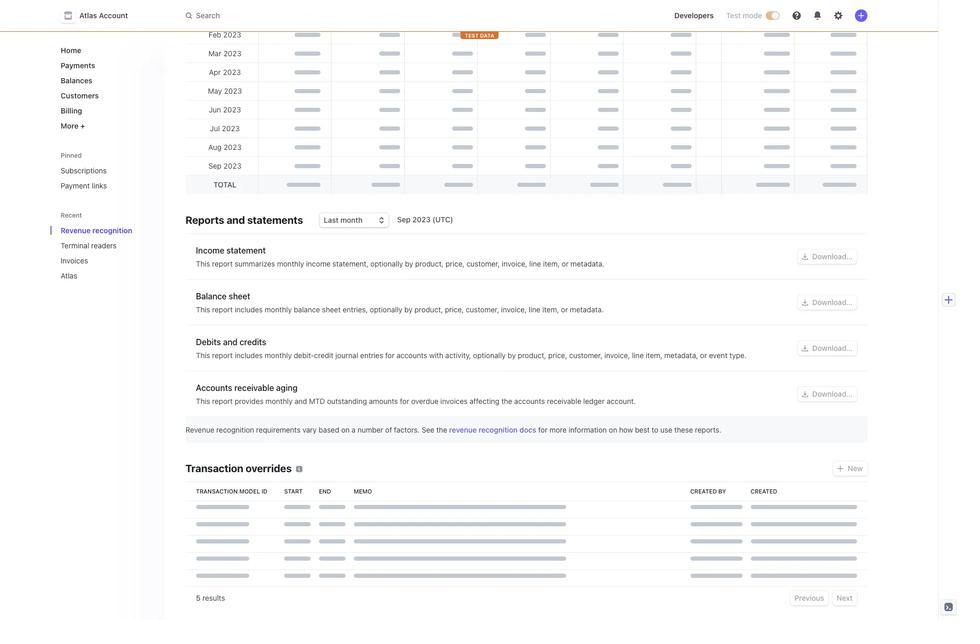 Task type: vqa. For each thing, say whether or not it's contained in the screenshot.
rightmost the
yes



Task type: locate. For each thing, give the bounding box(es) containing it.
price, inside income statement this report summarizes monthly income statement, optionally by product, price, customer, invoice, line item, or metadata.
[[446, 259, 465, 268]]

0 vertical spatial invoice,
[[502, 259, 528, 268]]

invoices
[[61, 256, 88, 265]]

recognition down provides
[[216, 425, 254, 434]]

for inside the accounts receivable aging this report provides monthly and mtd outstanding amounts for overdue invoices affecting the accounts receivable ledger account.
[[400, 397, 409, 406]]

and
[[227, 214, 245, 226], [223, 337, 238, 347], [295, 397, 307, 406]]

0 vertical spatial revenue
[[61, 226, 91, 235]]

download…
[[813, 252, 853, 261], [813, 298, 853, 307], [813, 344, 853, 352], [813, 389, 853, 398]]

2 vertical spatial price,
[[549, 351, 568, 360]]

2023 right jan
[[223, 11, 241, 20]]

revenue
[[61, 226, 91, 235], [186, 425, 214, 434]]

0 vertical spatial customer,
[[467, 259, 500, 268]]

transaction model id
[[196, 488, 268, 495]]

0 horizontal spatial created
[[691, 488, 717, 495]]

2 vertical spatial line
[[632, 351, 644, 360]]

and inside debits and credits this report includes monthly debit-credit journal entries for accounts with activity, optionally by product, price, customer, invoice, line item, metadata, or event type.
[[223, 337, 238, 347]]

3 download… button from the top
[[798, 341, 857, 356]]

1 includes from the top
[[235, 305, 263, 314]]

2 vertical spatial invoice,
[[605, 351, 630, 360]]

2 created from the left
[[751, 488, 778, 495]]

2 vertical spatial product,
[[518, 351, 547, 360]]

revenue recognition link
[[56, 222, 142, 239]]

best
[[635, 425, 650, 434]]

includes inside balance sheet this report includes monthly balance sheet entries, optionally by product, price, customer, invoice, line item, or metadata.
[[235, 305, 263, 314]]

0 vertical spatial receivable
[[234, 383, 274, 393]]

pinned navigation links element
[[56, 151, 156, 194]]

revenue for revenue recognition requirements vary based on a number of factors. see the revenue recognition docs for more information on how best to use these reports.
[[186, 425, 214, 434]]

1 horizontal spatial on
[[609, 425, 617, 434]]

atlas for atlas
[[61, 271, 77, 280]]

invoices
[[441, 397, 468, 406]]

account
[[99, 11, 128, 20]]

0 vertical spatial includes
[[235, 305, 263, 314]]

income
[[306, 259, 331, 268]]

0 horizontal spatial revenue
[[61, 226, 91, 235]]

sep for sep 2023 (utc)
[[397, 215, 411, 224]]

by
[[405, 259, 413, 268], [405, 305, 413, 314], [508, 351, 516, 360], [719, 488, 726, 495]]

sep down aug
[[209, 161, 222, 170]]

1 vertical spatial product,
[[415, 305, 443, 314]]

report down balance
[[212, 305, 233, 314]]

2 this from the top
[[196, 305, 210, 314]]

this down accounts
[[196, 397, 210, 406]]

monthly inside the accounts receivable aging this report provides monthly and mtd outstanding amounts for overdue invoices affecting the accounts receivable ledger account.
[[266, 397, 293, 406]]

optionally right the statement,
[[371, 259, 403, 268]]

0 horizontal spatial sep
[[209, 161, 222, 170]]

svg image for income statement
[[802, 254, 809, 260]]

0 horizontal spatial for
[[385, 351, 395, 360]]

1 vertical spatial for
[[400, 397, 409, 406]]

3 this from the top
[[196, 351, 210, 360]]

pinned
[[61, 152, 82, 159]]

revenue up terminal
[[61, 226, 91, 235]]

1 report from the top
[[212, 259, 233, 268]]

svg image for debits and credits
[[802, 345, 809, 351]]

help image
[[793, 11, 801, 20]]

download… button for debits and credits
[[798, 341, 857, 356]]

vary
[[303, 425, 317, 434]]

monthly down aging
[[266, 397, 293, 406]]

2 download… from the top
[[813, 298, 853, 307]]

1 horizontal spatial the
[[502, 397, 513, 406]]

revenue down accounts
[[186, 425, 214, 434]]

1 vertical spatial metadata.
[[570, 305, 604, 314]]

end
[[319, 488, 331, 495]]

invoices link
[[56, 252, 142, 269]]

sep 2023
[[209, 161, 242, 170]]

report inside income statement this report summarizes monthly income statement, optionally by product, price, customer, invoice, line item, or metadata.
[[212, 259, 233, 268]]

requirements
[[256, 425, 301, 434]]

download… button for balance sheet
[[798, 295, 857, 310]]

product,
[[415, 259, 444, 268], [415, 305, 443, 314], [518, 351, 547, 360]]

0 vertical spatial metadata.
[[571, 259, 605, 268]]

0 horizontal spatial receivable
[[234, 383, 274, 393]]

metadata. inside balance sheet this report includes monthly balance sheet entries, optionally by product, price, customer, invoice, line item, or metadata.
[[570, 305, 604, 314]]

recognition for revenue recognition requirements vary based on a number of factors. see the revenue recognition docs for more information on how best to use these reports.
[[216, 425, 254, 434]]

0 vertical spatial price,
[[446, 259, 465, 268]]

revenue recognition
[[61, 226, 132, 235]]

for inside debits and credits this report includes monthly debit-credit journal entries for accounts with activity, optionally by product, price, customer, invoice, line item, metadata, or event type.
[[385, 351, 395, 360]]

1 vertical spatial price,
[[445, 305, 464, 314]]

svg image inside new button
[[838, 465, 844, 472]]

svg image
[[802, 254, 809, 260], [802, 345, 809, 351], [838, 465, 844, 472]]

balance sheet this report includes monthly balance sheet entries, optionally by product, price, customer, invoice, line item, or metadata.
[[196, 292, 604, 314]]

0 vertical spatial item,
[[543, 259, 560, 268]]

0 vertical spatial or
[[562, 259, 569, 268]]

download… button for accounts receivable aging
[[798, 387, 857, 401]]

2023 right the jun
[[223, 105, 241, 114]]

accounts receivable aging this report provides monthly and mtd outstanding amounts for overdue invoices affecting the accounts receivable ledger account.
[[196, 383, 636, 406]]

5 results
[[196, 594, 225, 602]]

transaction for transaction overrides
[[186, 462, 243, 474]]

this down income
[[196, 259, 210, 268]]

for
[[385, 351, 395, 360], [400, 397, 409, 406], [538, 425, 548, 434]]

1 vertical spatial the
[[437, 425, 447, 434]]

1 horizontal spatial sheet
[[322, 305, 341, 314]]

1 horizontal spatial revenue
[[186, 425, 214, 434]]

recognition up readers
[[93, 226, 132, 235]]

0 horizontal spatial recognition
[[93, 226, 132, 235]]

income statement this report summarizes monthly income statement, optionally by product, price, customer, invoice, line item, or metadata.
[[196, 246, 605, 268]]

0 vertical spatial sep
[[209, 161, 222, 170]]

report down income
[[212, 259, 233, 268]]

1 download… from the top
[[813, 252, 853, 261]]

previous
[[795, 594, 825, 602]]

sheet left entries,
[[322, 305, 341, 314]]

1 vertical spatial svg image
[[802, 391, 809, 397]]

includes down the credits
[[235, 351, 263, 360]]

4 download… button from the top
[[798, 387, 857, 401]]

overrides
[[246, 462, 292, 474]]

download… for balance sheet
[[813, 298, 853, 307]]

metadata,
[[665, 351, 698, 360]]

and inside the accounts receivable aging this report provides monthly and mtd outstanding amounts for overdue invoices affecting the accounts receivable ledger account.
[[295, 397, 307, 406]]

1 vertical spatial receivable
[[547, 397, 582, 406]]

with
[[429, 351, 444, 360]]

2023 right mar
[[223, 49, 242, 58]]

invoice, inside debits and credits this report includes monthly debit-credit journal entries for accounts with activity, optionally by product, price, customer, invoice, line item, metadata, or event type.
[[605, 351, 630, 360]]

billing link
[[56, 102, 156, 119]]

recent navigation links element
[[50, 211, 165, 284]]

atlas
[[79, 11, 97, 20], [61, 271, 77, 280]]

download… for accounts receivable aging
[[813, 389, 853, 398]]

report down accounts
[[212, 397, 233, 406]]

use
[[661, 425, 673, 434]]

revenue inside recent element
[[61, 226, 91, 235]]

by inside balance sheet this report includes monthly balance sheet entries, optionally by product, price, customer, invoice, line item, or metadata.
[[405, 305, 413, 314]]

total
[[214, 180, 237, 189]]

1 svg image from the top
[[802, 299, 809, 306]]

receivable up more
[[547, 397, 582, 406]]

includes
[[235, 305, 263, 314], [235, 351, 263, 360]]

1 horizontal spatial sep
[[397, 215, 411, 224]]

0 vertical spatial svg image
[[802, 254, 809, 260]]

2 vertical spatial item,
[[646, 351, 663, 360]]

0 vertical spatial for
[[385, 351, 395, 360]]

the right affecting
[[502, 397, 513, 406]]

1 horizontal spatial recognition
[[216, 425, 254, 434]]

report down debits
[[212, 351, 233, 360]]

0 vertical spatial product,
[[415, 259, 444, 268]]

statement,
[[333, 259, 369, 268]]

optionally right entries,
[[370, 305, 403, 314]]

2 vertical spatial for
[[538, 425, 548, 434]]

sep 2023 (utc)
[[397, 215, 453, 224]]

1 horizontal spatial for
[[400, 397, 409, 406]]

1 vertical spatial revenue
[[186, 425, 214, 434]]

docs
[[520, 425, 537, 434]]

this inside income statement this report summarizes monthly income statement, optionally by product, price, customer, invoice, line item, or metadata.
[[196, 259, 210, 268]]

monthly left balance
[[265, 305, 292, 314]]

2023 right feb
[[223, 30, 241, 39]]

by inside debits and credits this report includes monthly debit-credit journal entries for accounts with activity, optionally by product, price, customer, invoice, line item, metadata, or event type.
[[508, 351, 516, 360]]

2023 for may 2023
[[224, 86, 242, 95]]

0 horizontal spatial accounts
[[397, 351, 427, 360]]

2 includes from the top
[[235, 351, 263, 360]]

1 vertical spatial accounts
[[514, 397, 545, 406]]

customer, inside balance sheet this report includes monthly balance sheet entries, optionally by product, price, customer, invoice, line item, or metadata.
[[466, 305, 499, 314]]

customer, inside income statement this report summarizes monthly income statement, optionally by product, price, customer, invoice, line item, or metadata.
[[467, 259, 500, 268]]

2 vertical spatial and
[[295, 397, 307, 406]]

includes up the credits
[[235, 305, 263, 314]]

optionally right activity,
[[473, 351, 506, 360]]

this down debits
[[196, 351, 210, 360]]

4 report from the top
[[212, 397, 233, 406]]

for right entries at the bottom left
[[385, 351, 395, 360]]

1 vertical spatial transaction
[[196, 488, 238, 495]]

sheet
[[229, 292, 250, 301], [322, 305, 341, 314]]

recent element
[[50, 222, 165, 284]]

2023 right "may"
[[224, 86, 242, 95]]

0 vertical spatial svg image
[[802, 299, 809, 306]]

aug 2023
[[208, 143, 242, 152]]

entries,
[[343, 305, 368, 314]]

customer,
[[467, 259, 500, 268], [466, 305, 499, 314], [569, 351, 603, 360]]

0 horizontal spatial atlas
[[61, 271, 77, 280]]

model
[[239, 488, 260, 495]]

monthly inside balance sheet this report includes monthly balance sheet entries, optionally by product, price, customer, invoice, line item, or metadata.
[[265, 305, 292, 314]]

1 vertical spatial invoice,
[[501, 305, 527, 314]]

4 download… from the top
[[813, 389, 853, 398]]

3 report from the top
[[212, 351, 233, 360]]

invoice,
[[502, 259, 528, 268], [501, 305, 527, 314], [605, 351, 630, 360]]

2 svg image from the top
[[802, 391, 809, 397]]

2023 down aug 2023
[[224, 161, 242, 170]]

on left how
[[609, 425, 617, 434]]

atlas inside recent element
[[61, 271, 77, 280]]

2023 right apr
[[223, 68, 241, 77]]

for left overdue
[[400, 397, 409, 406]]

created for created by
[[691, 488, 717, 495]]

type.
[[730, 351, 747, 360]]

2 vertical spatial customer,
[[569, 351, 603, 360]]

0 horizontal spatial on
[[341, 425, 350, 434]]

1 horizontal spatial accounts
[[514, 397, 545, 406]]

1 vertical spatial or
[[561, 305, 568, 314]]

on left a
[[341, 425, 350, 434]]

0 vertical spatial sheet
[[229, 292, 250, 301]]

svg image for accounts receivable aging
[[802, 391, 809, 397]]

2 horizontal spatial recognition
[[479, 425, 518, 434]]

sep for sep 2023
[[209, 161, 222, 170]]

2023 left (utc)
[[413, 215, 431, 224]]

receivable up provides
[[234, 383, 274, 393]]

more
[[550, 425, 567, 434]]

transaction up transaction model id
[[186, 462, 243, 474]]

and right debits
[[223, 337, 238, 347]]

0 vertical spatial atlas
[[79, 11, 97, 20]]

accounts inside debits and credits this report includes monthly debit-credit journal entries for accounts with activity, optionally by product, price, customer, invoice, line item, metadata, or event type.
[[397, 351, 427, 360]]

for right docs
[[538, 425, 548, 434]]

the right see
[[437, 425, 447, 434]]

sep
[[209, 161, 222, 170], [397, 215, 411, 224]]

accounts left the with
[[397, 351, 427, 360]]

0 vertical spatial transaction
[[186, 462, 243, 474]]

report
[[212, 259, 233, 268], [212, 305, 233, 314], [212, 351, 233, 360], [212, 397, 233, 406]]

transaction down transaction overrides
[[196, 488, 238, 495]]

download… for debits and credits
[[813, 344, 853, 352]]

overdue
[[411, 397, 439, 406]]

journal
[[336, 351, 358, 360]]

mar 2023
[[209, 49, 242, 58]]

2023 right 'jul'
[[222, 124, 240, 133]]

0 vertical spatial the
[[502, 397, 513, 406]]

developers
[[675, 11, 714, 20]]

1 horizontal spatial receivable
[[547, 397, 582, 406]]

1 this from the top
[[196, 259, 210, 268]]

recognition left docs
[[479, 425, 518, 434]]

2 vertical spatial or
[[700, 351, 707, 360]]

1 vertical spatial item,
[[543, 305, 559, 314]]

by inside income statement this report summarizes monthly income statement, optionally by product, price, customer, invoice, line item, or metadata.
[[405, 259, 413, 268]]

balance
[[196, 292, 227, 301]]

for for aging
[[400, 397, 409, 406]]

next
[[837, 594, 853, 602]]

2 download… button from the top
[[798, 295, 857, 310]]

1 vertical spatial svg image
[[802, 345, 809, 351]]

or
[[562, 259, 569, 268], [561, 305, 568, 314], [700, 351, 707, 360]]

item, inside debits and credits this report includes monthly debit-credit journal entries for accounts with activity, optionally by product, price, customer, invoice, line item, metadata, or event type.
[[646, 351, 663, 360]]

item,
[[543, 259, 560, 268], [543, 305, 559, 314], [646, 351, 663, 360]]

balances
[[61, 76, 92, 85]]

line
[[530, 259, 541, 268], [529, 305, 541, 314], [632, 351, 644, 360]]

new button
[[834, 461, 868, 476]]

sep up income statement this report summarizes monthly income statement, optionally by product, price, customer, invoice, line item, or metadata.
[[397, 215, 411, 224]]

atlas down invoices
[[61, 271, 77, 280]]

2023 right aug
[[224, 143, 242, 152]]

0 vertical spatial line
[[530, 259, 541, 268]]

0 vertical spatial and
[[227, 214, 245, 226]]

this down balance
[[196, 305, 210, 314]]

these
[[675, 425, 693, 434]]

sheet right balance
[[229, 292, 250, 301]]

2 vertical spatial svg image
[[838, 465, 844, 472]]

1 vertical spatial customer,
[[466, 305, 499, 314]]

invoice, inside balance sheet this report includes monthly balance sheet entries, optionally by product, price, customer, invoice, line item, or metadata.
[[501, 305, 527, 314]]

1 vertical spatial atlas
[[61, 271, 77, 280]]

this inside balance sheet this report includes monthly balance sheet entries, optionally by product, price, customer, invoice, line item, or metadata.
[[196, 305, 210, 314]]

jun
[[209, 105, 221, 114]]

price, inside balance sheet this report includes monthly balance sheet entries, optionally by product, price, customer, invoice, line item, or metadata.
[[445, 305, 464, 314]]

recognition inside recent element
[[93, 226, 132, 235]]

1 download… button from the top
[[798, 249, 857, 264]]

1 vertical spatial optionally
[[370, 305, 403, 314]]

readers
[[91, 241, 117, 250]]

for for credits
[[385, 351, 395, 360]]

created
[[691, 488, 717, 495], [751, 488, 778, 495]]

1 horizontal spatial created
[[751, 488, 778, 495]]

4 this from the top
[[196, 397, 210, 406]]

2023 for apr 2023
[[223, 68, 241, 77]]

svg image
[[802, 299, 809, 306], [802, 391, 809, 397]]

optionally
[[371, 259, 403, 268], [370, 305, 403, 314], [473, 351, 506, 360]]

and left "mtd"
[[295, 397, 307, 406]]

the
[[502, 397, 513, 406], [437, 425, 447, 434]]

pinned element
[[56, 162, 156, 194]]

2 vertical spatial optionally
[[473, 351, 506, 360]]

see
[[422, 425, 435, 434]]

this inside debits and credits this report includes monthly debit-credit journal entries for accounts with activity, optionally by product, price, customer, invoice, line item, metadata, or event type.
[[196, 351, 210, 360]]

1 vertical spatial line
[[529, 305, 541, 314]]

2023 for feb 2023
[[223, 30, 241, 39]]

Search search field
[[179, 6, 473, 25]]

test
[[727, 11, 741, 20]]

and right reports
[[227, 214, 245, 226]]

1 vertical spatial sep
[[397, 215, 411, 224]]

accounts up docs
[[514, 397, 545, 406]]

1 horizontal spatial atlas
[[79, 11, 97, 20]]

0 vertical spatial optionally
[[371, 259, 403, 268]]

jan 2023
[[209, 11, 241, 20]]

0 vertical spatial accounts
[[397, 351, 427, 360]]

atlas left account
[[79, 11, 97, 20]]

3 download… from the top
[[813, 344, 853, 352]]

1 vertical spatial and
[[223, 337, 238, 347]]

1 created from the left
[[691, 488, 717, 495]]

1 vertical spatial includes
[[235, 351, 263, 360]]

accounts
[[397, 351, 427, 360], [514, 397, 545, 406]]

monthly left income
[[277, 259, 304, 268]]

summarizes
[[235, 259, 275, 268]]

monthly inside income statement this report summarizes monthly income statement, optionally by product, price, customer, invoice, line item, or metadata.
[[277, 259, 304, 268]]

monthly left 'debit-' on the bottom of the page
[[265, 351, 292, 360]]

price,
[[446, 259, 465, 268], [445, 305, 464, 314], [549, 351, 568, 360]]

amounts
[[369, 397, 398, 406]]

2 report from the top
[[212, 305, 233, 314]]

atlas inside button
[[79, 11, 97, 20]]



Task type: describe. For each thing, give the bounding box(es) containing it.
data
[[480, 32, 495, 39]]

payment links link
[[56, 177, 156, 194]]

reports and statements
[[186, 214, 303, 226]]

mtd
[[309, 397, 325, 406]]

line inside income statement this report summarizes monthly income statement, optionally by product, price, customer, invoice, line item, or metadata.
[[530, 259, 541, 268]]

1 vertical spatial sheet
[[322, 305, 341, 314]]

the inside the accounts receivable aging this report provides monthly and mtd outstanding amounts for overdue invoices affecting the accounts receivable ledger account.
[[502, 397, 513, 406]]

1 on from the left
[[341, 425, 350, 434]]

2023 for sep 2023
[[224, 161, 242, 170]]

item, inside income statement this report summarizes monthly income statement, optionally by product, price, customer, invoice, line item, or metadata.
[[543, 259, 560, 268]]

balances link
[[56, 72, 156, 89]]

more +
[[61, 121, 85, 130]]

optionally inside balance sheet this report includes monthly balance sheet entries, optionally by product, price, customer, invoice, line item, or metadata.
[[370, 305, 403, 314]]

terminal readers link
[[56, 237, 142, 254]]

download… for income statement
[[813, 252, 853, 261]]

event
[[709, 351, 728, 360]]

debits and credits this report includes monthly debit-credit journal entries for accounts with activity, optionally by product, price, customer, invoice, line item, metadata, or event type.
[[196, 337, 747, 360]]

svg image for transaction overrides
[[838, 465, 844, 472]]

previous button
[[791, 591, 829, 606]]

reports
[[186, 214, 224, 226]]

revenue for revenue recognition
[[61, 226, 91, 235]]

based
[[319, 425, 339, 434]]

product, inside income statement this report summarizes monthly income statement, optionally by product, price, customer, invoice, line item, or metadata.
[[415, 259, 444, 268]]

customers link
[[56, 87, 156, 104]]

and for debits
[[223, 337, 238, 347]]

ledger
[[584, 397, 605, 406]]

terminal readers
[[61, 241, 117, 250]]

feb 2023
[[209, 30, 241, 39]]

customers
[[61, 91, 99, 100]]

2023 for jun 2023
[[223, 105, 241, 114]]

a
[[352, 425, 356, 434]]

apr
[[209, 68, 221, 77]]

revenue recognition requirements vary based on a number of factors. see the revenue recognition docs for more information on how best to use these reports.
[[186, 425, 722, 434]]

reports.
[[695, 425, 722, 434]]

payments link
[[56, 57, 156, 74]]

subscriptions
[[61, 166, 107, 175]]

+
[[80, 121, 85, 130]]

price, inside debits and credits this report includes monthly debit-credit journal entries for accounts with activity, optionally by product, price, customer, invoice, line item, metadata, or event type.
[[549, 351, 568, 360]]

accounts inside the accounts receivable aging this report provides monthly and mtd outstanding amounts for overdue invoices affecting the accounts receivable ledger account.
[[514, 397, 545, 406]]

start
[[284, 488, 303, 495]]

developers link
[[670, 7, 718, 24]]

and for reports
[[227, 214, 245, 226]]

invoice, inside income statement this report summarizes monthly income statement, optionally by product, price, customer, invoice, line item, or metadata.
[[502, 259, 528, 268]]

product, inside balance sheet this report includes monthly balance sheet entries, optionally by product, price, customer, invoice, line item, or metadata.
[[415, 305, 443, 314]]

2023 for sep 2023 (utc)
[[413, 215, 431, 224]]

jul
[[210, 124, 220, 133]]

payment links
[[61, 181, 107, 190]]

2023 for aug 2023
[[224, 143, 242, 152]]

atlas account button
[[61, 8, 138, 23]]

of
[[385, 425, 392, 434]]

recent
[[61, 211, 82, 219]]

0 horizontal spatial the
[[437, 425, 447, 434]]

to
[[652, 425, 659, 434]]

or inside income statement this report summarizes monthly income statement, optionally by product, price, customer, invoice, line item, or metadata.
[[562, 259, 569, 268]]

2023 for jan 2023
[[223, 11, 241, 20]]

links
[[92, 181, 107, 190]]

or inside debits and credits this report includes monthly debit-credit journal entries for accounts with activity, optionally by product, price, customer, invoice, line item, metadata, or event type.
[[700, 351, 707, 360]]

provides
[[235, 397, 264, 406]]

debit-
[[294, 351, 314, 360]]

mar
[[209, 49, 222, 58]]

results
[[203, 594, 225, 602]]

settings image
[[834, 11, 843, 20]]

(utc)
[[433, 215, 453, 224]]

mode
[[743, 11, 762, 20]]

transaction overrides
[[186, 462, 292, 474]]

includes inside debits and credits this report includes monthly debit-credit journal entries for accounts with activity, optionally by product, price, customer, invoice, line item, metadata, or event type.
[[235, 351, 263, 360]]

new
[[848, 464, 863, 473]]

atlas for atlas account
[[79, 11, 97, 20]]

more
[[61, 121, 79, 130]]

credits
[[240, 337, 266, 347]]

2023 for jul 2023
[[222, 124, 240, 133]]

report inside debits and credits this report includes monthly debit-credit journal entries for accounts with activity, optionally by product, price, customer, invoice, line item, metadata, or event type.
[[212, 351, 233, 360]]

svg image for balance sheet
[[802, 299, 809, 306]]

affecting
[[470, 397, 500, 406]]

0 horizontal spatial sheet
[[229, 292, 250, 301]]

payment
[[61, 181, 90, 190]]

apr 2023
[[209, 68, 241, 77]]

download… button for income statement
[[798, 249, 857, 264]]

optionally inside income statement this report summarizes monthly income statement, optionally by product, price, customer, invoice, line item, or metadata.
[[371, 259, 403, 268]]

line inside balance sheet this report includes monthly balance sheet entries, optionally by product, price, customer, invoice, line item, or metadata.
[[529, 305, 541, 314]]

accounts
[[196, 383, 232, 393]]

next button
[[833, 591, 857, 606]]

report inside balance sheet this report includes monthly balance sheet entries, optionally by product, price, customer, invoice, line item, or metadata.
[[212, 305, 233, 314]]

transaction for transaction model id
[[196, 488, 238, 495]]

2 horizontal spatial for
[[538, 425, 548, 434]]

Search text field
[[179, 6, 473, 25]]

report inside the accounts receivable aging this report provides monthly and mtd outstanding amounts for overdue invoices affecting the accounts receivable ledger account.
[[212, 397, 233, 406]]

memo
[[354, 488, 372, 495]]

this inside the accounts receivable aging this report provides monthly and mtd outstanding amounts for overdue invoices affecting the accounts receivable ledger account.
[[196, 397, 210, 406]]

line inside debits and credits this report includes monthly debit-credit journal entries for accounts with activity, optionally by product, price, customer, invoice, line item, metadata, or event type.
[[632, 351, 644, 360]]

monthly inside debits and credits this report includes monthly debit-credit journal entries for accounts with activity, optionally by product, price, customer, invoice, line item, metadata, or event type.
[[265, 351, 292, 360]]

payments
[[61, 61, 95, 70]]

balance
[[294, 305, 320, 314]]

may 2023
[[208, 86, 242, 95]]

income
[[196, 246, 224, 255]]

credit
[[314, 351, 334, 360]]

how
[[619, 425, 633, 434]]

may
[[208, 86, 222, 95]]

aug
[[208, 143, 222, 152]]

product, inside debits and credits this report includes monthly debit-credit journal entries for accounts with activity, optionally by product, price, customer, invoice, line item, metadata, or event type.
[[518, 351, 547, 360]]

jul 2023
[[210, 124, 240, 133]]

2023 for mar 2023
[[223, 49, 242, 58]]

jan
[[209, 11, 221, 20]]

aging
[[276, 383, 298, 393]]

created for created
[[751, 488, 778, 495]]

jun 2023
[[209, 105, 241, 114]]

information
[[569, 425, 607, 434]]

optionally inside debits and credits this report includes monthly debit-credit journal entries for accounts with activity, optionally by product, price, customer, invoice, line item, metadata, or event type.
[[473, 351, 506, 360]]

2 on from the left
[[609, 425, 617, 434]]

customer, inside debits and credits this report includes monthly debit-credit journal entries for accounts with activity, optionally by product, price, customer, invoice, line item, metadata, or event type.
[[569, 351, 603, 360]]

or inside balance sheet this report includes monthly balance sheet entries, optionally by product, price, customer, invoice, line item, or metadata.
[[561, 305, 568, 314]]

statement
[[227, 246, 266, 255]]

metadata. inside income statement this report summarizes monthly income statement, optionally by product, price, customer, invoice, line item, or metadata.
[[571, 259, 605, 268]]

recognition for revenue recognition
[[93, 226, 132, 235]]

atlas account
[[79, 11, 128, 20]]

item, inside balance sheet this report includes monthly balance sheet entries, optionally by product, price, customer, invoice, line item, or metadata.
[[543, 305, 559, 314]]

outstanding
[[327, 397, 367, 406]]

core navigation links element
[[56, 42, 156, 134]]

home link
[[56, 42, 156, 59]]

revenue recognition docs link
[[449, 425, 537, 434]]

subscriptions link
[[56, 162, 156, 179]]



